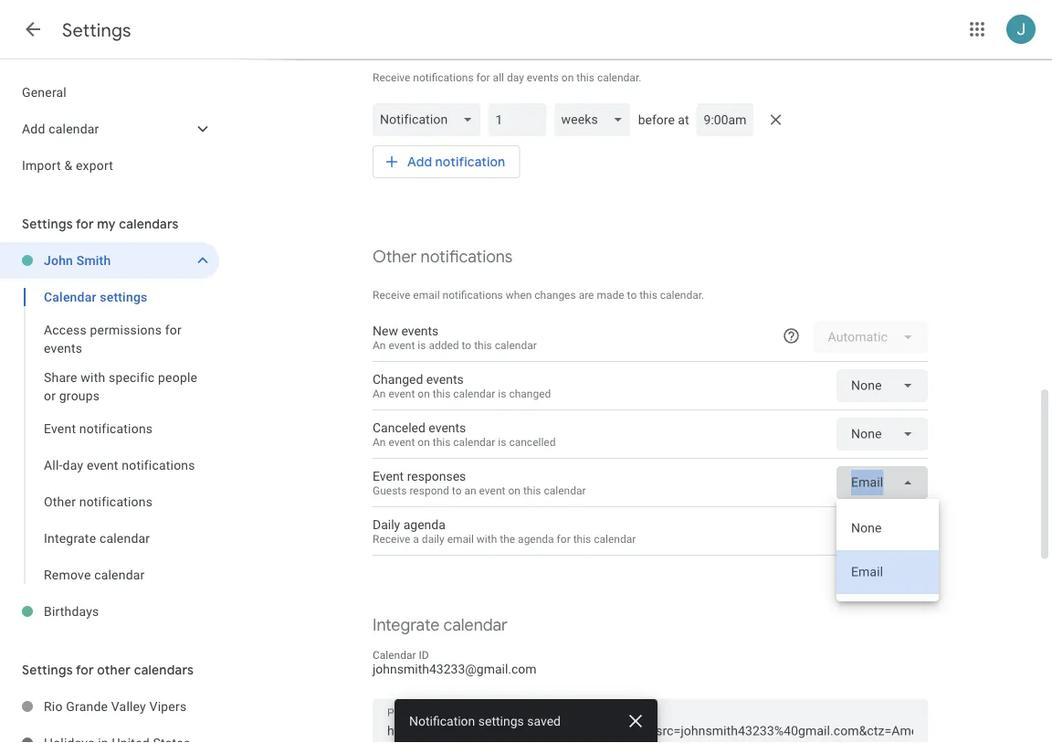 Task type: locate. For each thing, give the bounding box(es) containing it.
0 horizontal spatial event
[[44, 421, 76, 436]]

other down the all-
[[44, 494, 76, 509]]

event left respond
[[373, 469, 404, 484]]

0 vertical spatial day
[[507, 71, 524, 84]]

events
[[527, 71, 559, 84], [402, 323, 439, 338], [44, 340, 82, 356], [427, 372, 464, 387], [429, 420, 466, 435]]

to inside event responses guests respond to an event on this calendar
[[452, 484, 462, 497]]

daily
[[422, 532, 445, 545]]

is inside changed events an event on this calendar is changed
[[498, 387, 507, 400]]

to left an
[[452, 484, 462, 497]]

1 vertical spatial email
[[448, 532, 474, 545]]

event down or
[[44, 421, 76, 436]]

1 vertical spatial other
[[44, 494, 76, 509]]

is inside canceled events an event on this calendar is cancelled
[[498, 435, 507, 448]]

notification
[[409, 713, 476, 728]]

other notifications down all-day event notifications
[[44, 494, 153, 509]]

a
[[413, 532, 419, 545]]

guests
[[373, 484, 407, 497]]

integrate
[[44, 531, 96, 546], [373, 615, 440, 636]]

for inside access permissions for events
[[165, 322, 182, 337]]

integrate calendar inside group
[[44, 531, 150, 546]]

0 horizontal spatial calendar.
[[598, 71, 642, 84]]

1 vertical spatial an
[[373, 387, 386, 400]]

0 vertical spatial integrate
[[44, 531, 96, 546]]

integrate calendar up id
[[373, 615, 508, 636]]

1 vertical spatial other notifications
[[44, 494, 153, 509]]

add left the notification
[[408, 154, 432, 170]]

at
[[679, 112, 690, 127]]

email
[[413, 289, 440, 302], [448, 532, 474, 545]]

is left changed
[[498, 387, 507, 400]]

day right the all
[[507, 71, 524, 84]]

is for canceled events
[[498, 435, 507, 448]]

settings for settings
[[62, 18, 131, 42]]

group
[[0, 279, 219, 593]]

an for canceled events
[[373, 435, 386, 448]]

is for changed events
[[498, 387, 507, 400]]

daily
[[373, 517, 401, 532]]

add up import at the top
[[22, 121, 45, 136]]

option
[[837, 506, 940, 550], [837, 550, 940, 594]]

1 vertical spatial integrate calendar
[[373, 615, 508, 636]]

integrate inside group
[[44, 531, 96, 546]]

for right permissions
[[165, 322, 182, 337]]

calendar settings
[[44, 289, 148, 304]]

event right an
[[479, 484, 506, 497]]

for
[[477, 71, 491, 84], [76, 216, 94, 232], [165, 322, 182, 337], [557, 532, 571, 545], [76, 662, 94, 678]]

1 vertical spatial to
[[462, 338, 472, 351]]

1 vertical spatial day
[[63, 457, 83, 473]]

an
[[373, 338, 386, 351], [373, 387, 386, 400], [373, 435, 386, 448]]

settings for my calendars
[[22, 216, 179, 232]]

to
[[628, 289, 637, 302], [462, 338, 472, 351], [452, 484, 462, 497]]

events down added
[[427, 372, 464, 387]]

2 vertical spatial settings
[[22, 662, 73, 678]]

Weeks in advance for notification number field
[[496, 103, 540, 136]]

1 horizontal spatial email
[[448, 532, 474, 545]]

an inside "new events an event is added to this calendar"
[[373, 338, 386, 351]]

access
[[44, 322, 87, 337]]

1 option from the top
[[837, 506, 940, 550]]

&
[[64, 158, 73, 173]]

calendar inside group
[[44, 289, 97, 304]]

added
[[429, 338, 459, 351]]

0 horizontal spatial integrate calendar
[[44, 531, 150, 546]]

for left my
[[76, 216, 94, 232]]

1 vertical spatial is
[[498, 387, 507, 400]]

integrate up remove on the left
[[44, 531, 96, 546]]

1 vertical spatial settings
[[22, 216, 73, 232]]

is
[[418, 338, 426, 351], [498, 387, 507, 400], [498, 435, 507, 448]]

share with specific people or groups
[[44, 370, 198, 403]]

events for new events
[[402, 323, 439, 338]]

1 horizontal spatial add
[[408, 154, 432, 170]]

with
[[81, 370, 105, 385], [477, 532, 497, 545]]

0 vertical spatial calendars
[[119, 216, 179, 232]]

settings right go back image
[[62, 18, 131, 42]]

on inside canceled events an event on this calendar is cancelled
[[418, 435, 430, 448]]

1 vertical spatial calendars
[[134, 662, 194, 678]]

3 an from the top
[[373, 435, 386, 448]]

0 vertical spatial event
[[44, 421, 76, 436]]

integrate calendar
[[44, 531, 150, 546], [373, 615, 508, 636]]

0 horizontal spatial integrate
[[44, 531, 96, 546]]

settings for settings for other calendars
[[22, 662, 73, 678]]

calendars
[[119, 216, 179, 232], [134, 662, 194, 678]]

1 vertical spatial calendar.
[[661, 289, 705, 302]]

0 horizontal spatial day
[[63, 457, 83, 473]]

1 horizontal spatial settings
[[479, 713, 524, 728]]

event up canceled
[[389, 387, 415, 400]]

1 horizontal spatial integrate
[[373, 615, 440, 636]]

an up guests
[[373, 435, 386, 448]]

event inside group
[[44, 421, 76, 436]]

1 an from the top
[[373, 338, 386, 351]]

event for canceled
[[389, 435, 415, 448]]

0 horizontal spatial other
[[44, 494, 76, 509]]

events inside canceled events an event on this calendar is cancelled
[[429, 420, 466, 435]]

1 vertical spatial with
[[477, 532, 497, 545]]

0 horizontal spatial email
[[413, 289, 440, 302]]

johnsmith43233@gmail.com
[[373, 662, 537, 677]]

an up changed
[[373, 338, 386, 351]]

calendar up access
[[44, 289, 97, 304]]

people
[[158, 370, 198, 385]]

or
[[44, 388, 56, 403]]

event
[[389, 338, 415, 351], [389, 387, 415, 400], [389, 435, 415, 448], [87, 457, 118, 473], [479, 484, 506, 497]]

rio grande valley vipers link
[[44, 688, 219, 725]]

2 vertical spatial is
[[498, 435, 507, 448]]

integrate up id
[[373, 615, 440, 636]]

notification settings saved
[[409, 713, 561, 728]]

2 vertical spatial to
[[452, 484, 462, 497]]

other up new
[[373, 246, 417, 267]]

integrate calendar up "remove calendar"
[[44, 531, 150, 546]]

events inside changed events an event on this calendar is changed
[[427, 372, 464, 387]]

0 vertical spatial to
[[628, 289, 637, 302]]

0 vertical spatial other notifications
[[373, 246, 513, 267]]

events inside "new events an event is added to this calendar"
[[402, 323, 439, 338]]

0 vertical spatial receive
[[373, 71, 411, 84]]

1 vertical spatial add
[[408, 154, 432, 170]]

other notifications
[[373, 246, 513, 267], [44, 494, 153, 509]]

notifications down event notifications
[[122, 457, 195, 473]]

calendar inside "new events an event is added to this calendar"
[[495, 338, 537, 351]]

notifications left the all
[[413, 71, 474, 84]]

id
[[419, 649, 429, 662]]

to right added
[[462, 338, 472, 351]]

settings left the saved
[[479, 713, 524, 728]]

an inside canceled events an event on this calendar is cancelled
[[373, 435, 386, 448]]

this right the
[[574, 532, 592, 545]]

daily agenda receive a daily email with the agenda for this calendar
[[373, 517, 636, 545]]

2 vertical spatial an
[[373, 435, 386, 448]]

1 horizontal spatial other
[[373, 246, 417, 267]]

0 vertical spatial email
[[413, 289, 440, 302]]

day
[[507, 71, 524, 84], [63, 457, 83, 473]]

1 horizontal spatial day
[[507, 71, 524, 84]]

agenda right the
[[518, 532, 554, 545]]

rio grande valley vipers tree item
[[0, 688, 219, 725]]

1 horizontal spatial event
[[373, 469, 404, 484]]

an for new events
[[373, 338, 386, 351]]

calendars up vipers
[[134, 662, 194, 678]]

1 vertical spatial calendar
[[373, 649, 416, 662]]

when
[[506, 289, 532, 302]]

0 vertical spatial settings
[[100, 289, 148, 304]]

receive
[[373, 71, 411, 84], [373, 289, 411, 302], [373, 532, 411, 545]]

2 receive from the top
[[373, 289, 411, 302]]

all-day event notifications
[[44, 457, 195, 473]]

event
[[44, 421, 76, 436], [373, 469, 404, 484]]

calendars right my
[[119, 216, 179, 232]]

calendars for settings for other calendars
[[134, 662, 194, 678]]

agenda down respond
[[404, 517, 446, 532]]

other notifications up "new events an event is added to this calendar"
[[373, 246, 513, 267]]

settings for other calendars tree
[[0, 688, 219, 743]]

1 vertical spatial settings
[[479, 713, 524, 728]]

notifications up all-day event notifications
[[79, 421, 153, 436]]

add for add calendar
[[22, 121, 45, 136]]

None text field
[[388, 718, 914, 743]]

0 horizontal spatial other notifications
[[44, 494, 153, 509]]

add inside button
[[408, 154, 432, 170]]

notifications down all-day event notifications
[[79, 494, 153, 509]]

1 receive from the top
[[373, 71, 411, 84]]

settings
[[100, 289, 148, 304], [479, 713, 524, 728]]

on up canceled
[[418, 387, 430, 400]]

0 vertical spatial other
[[373, 246, 417, 267]]

1 horizontal spatial with
[[477, 532, 497, 545]]

on up daily agenda receive a daily email with the agenda for this calendar
[[509, 484, 521, 497]]

is left added
[[418, 338, 426, 351]]

on up responses
[[418, 435, 430, 448]]

event up responses
[[389, 435, 415, 448]]

canceled
[[373, 420, 426, 435]]

email up "new events an event is added to this calendar"
[[413, 289, 440, 302]]

day down event notifications
[[63, 457, 83, 473]]

an inside changed events an event on this calendar is changed
[[373, 387, 386, 400]]

0 vertical spatial integrate calendar
[[44, 531, 150, 546]]

this
[[577, 71, 595, 84], [640, 289, 658, 302], [475, 338, 492, 351], [433, 387, 451, 400], [433, 435, 451, 448], [524, 484, 542, 497], [574, 532, 592, 545]]

event inside changed events an event on this calendar is changed
[[389, 387, 415, 400]]

events down changed events an event on this calendar is changed
[[429, 420, 466, 435]]

on inside event responses guests respond to an event on this calendar
[[509, 484, 521, 497]]

this right added
[[475, 338, 492, 351]]

tree
[[0, 74, 219, 184]]

event inside event responses guests respond to an event on this calendar
[[373, 469, 404, 484]]

on inside changed events an event on this calendar is changed
[[418, 387, 430, 400]]

for right the
[[557, 532, 571, 545]]

add inside tree
[[22, 121, 45, 136]]

settings inside group
[[100, 289, 148, 304]]

this down cancelled
[[524, 484, 542, 497]]

event inside "new events an event is added to this calendar"
[[389, 338, 415, 351]]

calendar inside the calendar id johnsmith43233@gmail.com
[[373, 649, 416, 662]]

calendar.
[[598, 71, 642, 84], [661, 289, 705, 302]]

event for event responses guests respond to an event on this calendar
[[373, 469, 404, 484]]

for left the all
[[477, 71, 491, 84]]

settings
[[62, 18, 131, 42], [22, 216, 73, 232], [22, 662, 73, 678]]

3 receive from the top
[[373, 532, 411, 545]]

1 horizontal spatial calendar.
[[661, 289, 705, 302]]

groups
[[59, 388, 100, 403]]

calendar left id
[[373, 649, 416, 662]]

events down access
[[44, 340, 82, 356]]

receive email notifications when changes are made to this calendar.
[[373, 289, 705, 302]]

0 horizontal spatial add
[[22, 121, 45, 136]]

with left the
[[477, 532, 497, 545]]

is left cancelled
[[498, 435, 507, 448]]

event up changed
[[389, 338, 415, 351]]

calendar inside event responses guests respond to an event on this calendar
[[544, 484, 586, 497]]

email right daily
[[448, 532, 474, 545]]

this right changed
[[433, 387, 451, 400]]

agenda
[[404, 517, 446, 532], [518, 532, 554, 545]]

for left other
[[76, 662, 94, 678]]

0 horizontal spatial with
[[81, 370, 105, 385]]

receive notifications for all day events on this calendar.
[[373, 71, 642, 84]]

receive inside daily agenda receive a daily email with the agenda for this calendar
[[373, 532, 411, 545]]

changed events an event on this calendar is changed
[[373, 372, 551, 400]]

holidays in united states tree item
[[0, 725, 219, 743]]

an up canceled
[[373, 387, 386, 400]]

calendar inside canceled events an event on this calendar is cancelled
[[454, 435, 496, 448]]

notifications
[[413, 71, 474, 84], [421, 246, 513, 267], [443, 289, 503, 302], [79, 421, 153, 436], [122, 457, 195, 473], [79, 494, 153, 509]]

settings for settings for my calendars
[[22, 216, 73, 232]]

to inside "new events an event is added to this calendar"
[[462, 338, 472, 351]]

on
[[562, 71, 574, 84], [418, 387, 430, 400], [418, 435, 430, 448], [509, 484, 521, 497]]

add
[[22, 121, 45, 136], [408, 154, 432, 170]]

calendar. right made
[[661, 289, 705, 302]]

0 vertical spatial add
[[22, 121, 45, 136]]

2 vertical spatial receive
[[373, 532, 411, 545]]

calendar
[[44, 289, 97, 304], [373, 649, 416, 662]]

notification
[[436, 154, 506, 170]]

calendar. up 1 week before at 9am "element"
[[598, 71, 642, 84]]

settings up permissions
[[100, 289, 148, 304]]

with up groups
[[81, 370, 105, 385]]

1 horizontal spatial other notifications
[[373, 246, 513, 267]]

to right made
[[628, 289, 637, 302]]

with inside daily agenda receive a daily email with the agenda for this calendar
[[477, 532, 497, 545]]

0 vertical spatial an
[[373, 338, 386, 351]]

receive for receive email notifications when changes are made to this calendar.
[[373, 289, 411, 302]]

add calendar
[[22, 121, 99, 136]]

0 horizontal spatial settings
[[100, 289, 148, 304]]

0 vertical spatial settings
[[62, 18, 131, 42]]

event inside canceled events an event on this calendar is cancelled
[[389, 435, 415, 448]]

saved
[[528, 713, 561, 728]]

1 vertical spatial event
[[373, 469, 404, 484]]

this inside daily agenda receive a daily email with the agenda for this calendar
[[574, 532, 592, 545]]

1 horizontal spatial integrate calendar
[[373, 615, 508, 636]]

other
[[373, 246, 417, 267], [44, 494, 76, 509]]

settings heading
[[62, 18, 131, 42]]

None field
[[373, 103, 488, 136], [554, 103, 639, 136], [837, 369, 929, 402], [837, 418, 929, 451], [837, 466, 929, 499], [373, 103, 488, 136], [554, 103, 639, 136], [837, 369, 929, 402], [837, 418, 929, 451], [837, 466, 929, 499]]

settings up the john
[[22, 216, 73, 232]]

0 vertical spatial is
[[418, 338, 426, 351]]

settings for my calendars tree
[[0, 242, 219, 630]]

0 horizontal spatial calendar
[[44, 289, 97, 304]]

0 vertical spatial calendar
[[44, 289, 97, 304]]

settings up 'rio'
[[22, 662, 73, 678]]

event down event notifications
[[87, 457, 118, 473]]

events right new
[[402, 323, 439, 338]]

this up responses
[[433, 435, 451, 448]]

calendar
[[49, 121, 99, 136], [495, 338, 537, 351], [454, 387, 496, 400], [454, 435, 496, 448], [544, 484, 586, 497], [100, 531, 150, 546], [594, 532, 636, 545], [94, 567, 145, 582], [444, 615, 508, 636]]

export
[[76, 158, 113, 173]]

2 an from the top
[[373, 387, 386, 400]]

0 vertical spatial with
[[81, 370, 105, 385]]

1 vertical spatial receive
[[373, 289, 411, 302]]

1 horizontal spatial calendar
[[373, 649, 416, 662]]

event inside event responses guests respond to an event on this calendar
[[479, 484, 506, 497]]

remove calendar
[[44, 567, 145, 582]]



Task type: vqa. For each thing, say whether or not it's contained in the screenshot.
Event to the left
yes



Task type: describe. For each thing, give the bounding box(es) containing it.
changed
[[373, 372, 423, 387]]

birthdays
[[44, 604, 99, 619]]

all
[[493, 71, 505, 84]]

events for changed events
[[427, 372, 464, 387]]

all-
[[44, 457, 63, 473]]

this inside event responses guests respond to an event on this calendar
[[524, 484, 542, 497]]

settings for notification
[[479, 713, 524, 728]]

email inside daily agenda receive a daily email with the agenda for this calendar
[[448, 532, 474, 545]]

notifications up "new events an event is added to this calendar"
[[443, 289, 503, 302]]

remove
[[44, 567, 91, 582]]

tree containing general
[[0, 74, 219, 184]]

notifications up when
[[421, 246, 513, 267]]

grande
[[66, 699, 108, 714]]

before at
[[639, 112, 690, 127]]

add notification
[[408, 154, 506, 170]]

is inside "new events an event is added to this calendar"
[[418, 338, 426, 351]]

1 week before at 9am element
[[373, 100, 929, 140]]

0 vertical spatial calendar.
[[598, 71, 642, 84]]

before
[[639, 112, 675, 127]]

import & export
[[22, 158, 113, 173]]

canceled events an event on this calendar is cancelled
[[373, 420, 556, 448]]

john smith tree item
[[0, 242, 219, 279]]

this inside changed events an event on this calendar is changed
[[433, 387, 451, 400]]

guests respond to an event on this calendar list box
[[837, 499, 940, 601]]

settings for other calendars
[[22, 662, 194, 678]]

on right the all
[[562, 71, 574, 84]]

specific
[[109, 370, 155, 385]]

an
[[465, 484, 477, 497]]

my
[[97, 216, 116, 232]]

1 vertical spatial integrate
[[373, 615, 440, 636]]

rio
[[44, 699, 63, 714]]

birthdays link
[[44, 593, 219, 630]]

event notifications
[[44, 421, 153, 436]]

share
[[44, 370, 77, 385]]

events for canceled events
[[429, 420, 466, 435]]

event inside group
[[87, 457, 118, 473]]

this inside canceled events an event on this calendar is cancelled
[[433, 435, 451, 448]]

new
[[373, 323, 398, 338]]

valley
[[111, 699, 146, 714]]

settings for calendar
[[100, 289, 148, 304]]

calendar inside daily agenda receive a daily email with the agenda for this calendar
[[594, 532, 636, 545]]

new events an event is added to this calendar
[[373, 323, 537, 351]]

calendar for calendar settings
[[44, 289, 97, 304]]

this up 1 week before at 9am "element"
[[577, 71, 595, 84]]

vipers
[[150, 699, 187, 714]]

calendars for settings for my calendars
[[119, 216, 179, 232]]

calendar id johnsmith43233@gmail.com
[[373, 649, 537, 677]]

birthdays tree item
[[0, 593, 219, 630]]

add notification button
[[373, 140, 520, 184]]

are
[[579, 289, 595, 302]]

made
[[597, 289, 625, 302]]

this right made
[[640, 289, 658, 302]]

john
[[44, 253, 73, 268]]

1 horizontal spatial agenda
[[518, 532, 554, 545]]

the
[[500, 532, 516, 545]]

go back image
[[22, 18, 44, 40]]

events right the all
[[527, 71, 559, 84]]

import
[[22, 158, 61, 173]]

this inside "new events an event is added to this calendar"
[[475, 338, 492, 351]]

cancelled
[[510, 435, 556, 448]]

access permissions for events
[[44, 322, 182, 356]]

2 option from the top
[[837, 550, 940, 594]]

event for changed
[[389, 387, 415, 400]]

general
[[22, 85, 67, 100]]

0 horizontal spatial agenda
[[404, 517, 446, 532]]

event for new
[[389, 338, 415, 351]]

other notifications inside group
[[44, 494, 153, 509]]

other inside settings for my calendars tree
[[44, 494, 76, 509]]

receive for receive notifications for all day events on this calendar.
[[373, 71, 411, 84]]

events inside access permissions for events
[[44, 340, 82, 356]]

john smith
[[44, 253, 111, 268]]

responses
[[407, 469, 466, 484]]

calendar inside changed events an event on this calendar is changed
[[454, 387, 496, 400]]

with inside share with specific people or groups
[[81, 370, 105, 385]]

changes
[[535, 289, 576, 302]]

permissions
[[90, 322, 162, 337]]

smith
[[77, 253, 111, 268]]

changed
[[510, 387, 551, 400]]

for inside daily agenda receive a daily email with the agenda for this calendar
[[557, 532, 571, 545]]

other
[[97, 662, 131, 678]]

day inside settings for my calendars tree
[[63, 457, 83, 473]]

Time of day text field
[[704, 111, 747, 129]]

rio grande valley vipers
[[44, 699, 187, 714]]

an for changed events
[[373, 387, 386, 400]]

calendar for calendar id johnsmith43233@gmail.com
[[373, 649, 416, 662]]

event responses guests respond to an event on this calendar
[[373, 469, 586, 497]]

respond
[[410, 484, 450, 497]]

add for add notification
[[408, 154, 432, 170]]

event for event notifications
[[44, 421, 76, 436]]

group containing calendar settings
[[0, 279, 219, 593]]



